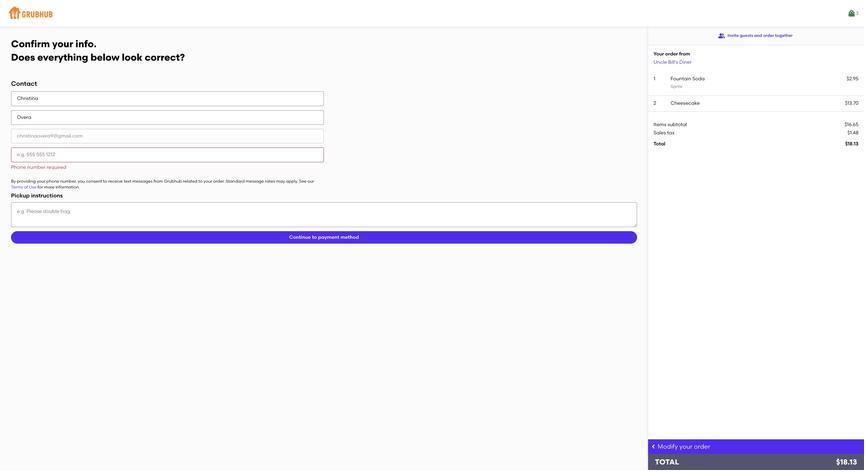 Task type: locate. For each thing, give the bounding box(es) containing it.
2 horizontal spatial order
[[764, 33, 775, 38]]

your up for
[[37, 179, 45, 184]]

soda
[[693, 76, 705, 82]]

correct?
[[145, 51, 185, 63]]

1 horizontal spatial to
[[198, 179, 203, 184]]

terms of use link
[[11, 185, 37, 190]]

2 vertical spatial order
[[694, 443, 711, 451]]

diner
[[680, 59, 692, 65]]

continue to payment method button
[[11, 232, 637, 244]]

order inside your order from uncle bill's diner
[[666, 51, 678, 57]]

for
[[38, 185, 43, 190]]

standard
[[226, 179, 245, 184]]

total
[[654, 141, 666, 147], [655, 458, 680, 467]]

payment
[[318, 235, 340, 241]]

confirm
[[11, 38, 50, 50]]

your order from uncle bill's diner
[[654, 51, 692, 65]]

phone number required alert
[[11, 165, 66, 170]]

continue
[[289, 235, 311, 241]]

information.
[[56, 185, 80, 190]]

people icon image
[[718, 32, 725, 39]]

by providing your phone number, you consent to receive text messages from grubhub related to your order. standard message rates may apply. see our terms of use for more information.
[[11, 179, 314, 190]]

from left the grubhub at left top
[[154, 179, 163, 184]]

0 vertical spatial $18.13
[[846, 141, 859, 147]]

$18.13
[[846, 141, 859, 147], [837, 458, 858, 467]]

1 vertical spatial from
[[154, 179, 163, 184]]

0 horizontal spatial from
[[154, 179, 163, 184]]

0 horizontal spatial order
[[666, 51, 678, 57]]

may
[[276, 179, 285, 184]]

method
[[341, 235, 359, 241]]

total down modify
[[655, 458, 680, 467]]

order
[[764, 33, 775, 38], [666, 51, 678, 57], [694, 443, 711, 451]]

3 button
[[848, 7, 859, 20]]

you
[[78, 179, 85, 184]]

to left payment
[[312, 235, 317, 241]]

to right the related at the left of page
[[198, 179, 203, 184]]

invite
[[728, 33, 739, 38]]

of
[[24, 185, 28, 190]]

contact
[[11, 80, 37, 88]]

2 horizontal spatial to
[[312, 235, 317, 241]]

order right and
[[764, 33, 775, 38]]

fountain
[[671, 76, 692, 82]]

0 vertical spatial from
[[680, 51, 691, 57]]

from up diner
[[680, 51, 691, 57]]

guests
[[740, 33, 754, 38]]

1 vertical spatial order
[[666, 51, 678, 57]]

1 horizontal spatial order
[[694, 443, 711, 451]]

receive
[[108, 179, 123, 184]]

info.
[[75, 38, 97, 50]]

to left receive
[[103, 179, 107, 184]]

items
[[654, 122, 667, 128]]

sales tax
[[654, 130, 675, 136]]

apply.
[[286, 179, 298, 184]]

main navigation navigation
[[0, 0, 865, 27]]

everything
[[37, 51, 88, 63]]

your
[[52, 38, 73, 50], [37, 179, 45, 184], [204, 179, 212, 184], [680, 443, 693, 451]]

your up 'everything'
[[52, 38, 73, 50]]

message
[[246, 179, 264, 184]]

phone number required
[[11, 165, 66, 170]]

invite guests and order together button
[[718, 30, 793, 42]]

pickup
[[11, 192, 30, 199]]

1 horizontal spatial from
[[680, 51, 691, 57]]

your right modify
[[680, 443, 693, 451]]

Phone telephone field
[[11, 148, 324, 162]]

total down sales
[[654, 141, 666, 147]]

from
[[680, 51, 691, 57], [154, 179, 163, 184]]

related
[[183, 179, 197, 184]]

to
[[103, 179, 107, 184], [198, 179, 203, 184], [312, 235, 317, 241]]

0 vertical spatial order
[[764, 33, 775, 38]]

and
[[755, 33, 763, 38]]

Email email field
[[11, 129, 324, 144]]

2
[[654, 100, 657, 106]]

our
[[308, 179, 314, 184]]

order up uncle bill's diner link
[[666, 51, 678, 57]]

from inside your order from uncle bill's diner
[[680, 51, 691, 57]]

your
[[654, 51, 664, 57]]

grubhub
[[164, 179, 182, 184]]

order right modify
[[694, 443, 711, 451]]

bill's
[[669, 59, 679, 65]]

1
[[654, 76, 656, 82]]

together
[[776, 33, 793, 38]]

fountain soda
[[671, 76, 705, 82]]

$2.95 sprite
[[671, 76, 859, 89]]

consent
[[86, 179, 102, 184]]

required
[[47, 165, 66, 170]]



Task type: describe. For each thing, give the bounding box(es) containing it.
continue to payment method
[[289, 235, 359, 241]]

phone
[[46, 179, 59, 184]]

order.
[[213, 179, 225, 184]]

0 horizontal spatial to
[[103, 179, 107, 184]]

your left the order.
[[204, 179, 212, 184]]

does
[[11, 51, 35, 63]]

from inside by providing your phone number, you consent to receive text messages from grubhub related to your order. standard message rates may apply. see our terms of use for more information.
[[154, 179, 163, 184]]

1 vertical spatial $18.13
[[837, 458, 858, 467]]

confirm your info. does everything below look correct?
[[11, 38, 185, 63]]

subtotal
[[668, 122, 687, 128]]

your inside confirm your info. does everything below look correct?
[[52, 38, 73, 50]]

items subtotal
[[654, 122, 687, 128]]

Last name text field
[[11, 110, 324, 125]]

look
[[122, 51, 143, 63]]

tax
[[667, 130, 675, 136]]

see
[[299, 179, 307, 184]]

instructions
[[31, 192, 63, 199]]

uncle
[[654, 59, 668, 65]]

number,
[[60, 179, 77, 184]]

by
[[11, 179, 16, 184]]

$2.95
[[847, 76, 859, 82]]

sales
[[654, 130, 666, 136]]

0 vertical spatial total
[[654, 141, 666, 147]]

svg image
[[651, 445, 657, 450]]

$13.70
[[846, 100, 859, 106]]

cheesecake
[[671, 100, 700, 106]]

below
[[91, 51, 120, 63]]

uncle bill's diner link
[[654, 59, 692, 65]]

1 vertical spatial total
[[655, 458, 680, 467]]

modify
[[658, 443, 678, 451]]

$16.65
[[845, 122, 859, 128]]

text
[[124, 179, 131, 184]]

invite guests and order together
[[728, 33, 793, 38]]

pickup instructions
[[11, 192, 63, 199]]

modify your order
[[658, 443, 711, 451]]

First name text field
[[11, 92, 324, 106]]

phone
[[11, 165, 26, 170]]

providing
[[17, 179, 36, 184]]

sprite
[[671, 84, 683, 89]]

terms
[[11, 185, 23, 190]]

to inside button
[[312, 235, 317, 241]]

more
[[44, 185, 55, 190]]

3
[[856, 10, 859, 16]]

Pickup instructions text field
[[11, 203, 637, 228]]

order inside invite guests and order together button
[[764, 33, 775, 38]]

rates
[[265, 179, 275, 184]]

messages
[[132, 179, 153, 184]]

use
[[29, 185, 37, 190]]

number
[[27, 165, 45, 170]]

$1.48
[[848, 130, 859, 136]]



Task type: vqa. For each thing, say whether or not it's contained in the screenshot.
for
yes



